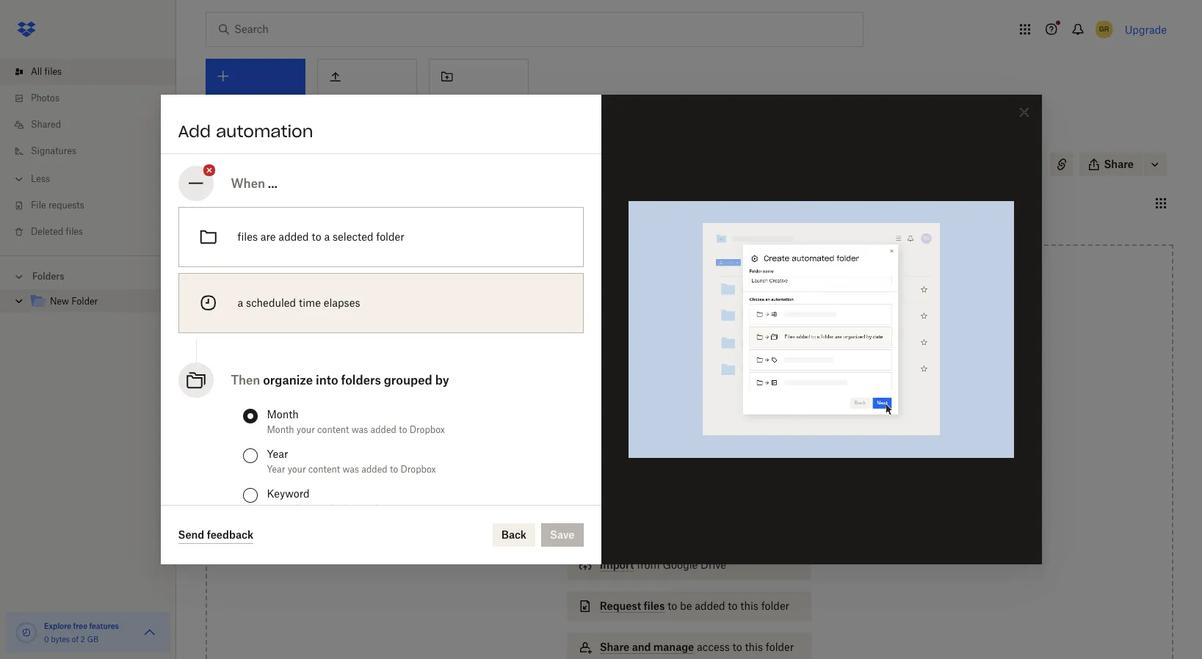 Task type: locate. For each thing, give the bounding box(es) containing it.
0 vertical spatial was
[[351, 424, 368, 435]]

files left are
[[238, 231, 258, 243]]

new up the when in the top of the page
[[206, 156, 235, 173]]

1 month from the top
[[267, 408, 299, 421]]

1 vertical spatial by
[[296, 504, 306, 515]]

list containing all files
[[0, 50, 176, 256]]

year up keyword
[[267, 464, 285, 475]]

content
[[317, 424, 349, 435], [308, 464, 340, 475]]

0 horizontal spatial folder
[[71, 296, 98, 307]]

access
[[600, 518, 636, 530]]

was
[[351, 424, 368, 435], [342, 464, 359, 475]]

a left scheduled
[[238, 297, 243, 309]]

a scheduled time elapses
[[238, 297, 360, 309]]

added right are
[[279, 231, 309, 243]]

1 vertical spatial all files link
[[206, 134, 237, 148]]

send
[[178, 528, 204, 541]]

into
[[316, 373, 338, 388]]

share inside share button
[[1104, 158, 1134, 170]]

added up the keywords at bottom
[[361, 464, 387, 475]]

0 vertical spatial folder
[[239, 156, 282, 173]]

feedback
[[207, 528, 253, 541]]

only you have access
[[949, 159, 1038, 170]]

by
[[435, 373, 449, 388], [296, 504, 306, 515]]

this right be
[[740, 600, 758, 612]]

add automation dialog
[[160, 95, 1042, 565]]

1 horizontal spatial a
[[324, 231, 330, 243]]

content up keyword group by specific keywords
[[308, 464, 340, 475]]

this
[[740, 600, 758, 612], [745, 641, 763, 654]]

new
[[206, 156, 235, 173], [50, 296, 69, 307]]

year
[[267, 448, 288, 460], [267, 464, 285, 475]]

to right here
[[702, 390, 713, 402]]

month down organize
[[267, 424, 294, 435]]

0 vertical spatial all
[[31, 66, 42, 77]]

1 vertical spatial month
[[267, 424, 294, 435]]

files
[[44, 66, 62, 77], [219, 135, 237, 146], [66, 226, 83, 237], [238, 231, 258, 243], [654, 390, 675, 402], [644, 600, 665, 612]]

share and manage access to this folder
[[600, 641, 794, 654]]

to left be
[[668, 600, 677, 612]]

0 vertical spatial dropbox
[[410, 424, 445, 435]]

deleted
[[31, 226, 63, 237]]

all files up photos
[[31, 66, 62, 77]]

share for share and manage access to this folder
[[600, 641, 629, 654]]

0 vertical spatial by
[[435, 373, 449, 388]]

dropbox for year
[[401, 464, 436, 475]]

your down organize
[[297, 424, 315, 435]]

your inside year year your content was added to dropbox
[[288, 464, 306, 475]]

access right have
[[1010, 159, 1038, 170]]

new folder up the when in the top of the page
[[206, 156, 282, 173]]

by down keyword
[[296, 504, 306, 515]]

this down request files to be added to this folder
[[745, 641, 763, 654]]

from
[[637, 559, 660, 571]]

1 horizontal spatial folder
[[239, 156, 282, 173]]

added inside "more ways to add content" element
[[695, 600, 725, 612]]

dropbox inside month month your content was added to dropbox
[[410, 424, 445, 435]]

recents
[[217, 197, 251, 208]]

of
[[72, 635, 79, 644]]

google
[[663, 559, 698, 571]]

new down folders
[[50, 296, 69, 307]]

files are added to a selected folder
[[238, 231, 404, 243]]

0 vertical spatial access
[[1010, 159, 1038, 170]]

new folder link
[[29, 292, 164, 312]]

or
[[627, 406, 637, 419]]

grouped
[[384, 373, 432, 388]]

1 vertical spatial dropbox
[[401, 464, 436, 475]]

upgrade
[[1125, 23, 1167, 36]]

0 vertical spatial this
[[740, 600, 758, 612]]

1 horizontal spatial all files link
[[206, 134, 237, 148]]

1 vertical spatial content
[[308, 464, 340, 475]]

year year your content was added to dropbox
[[267, 448, 436, 475]]

was up keyword group by specific keywords
[[342, 464, 359, 475]]

files up the
[[654, 390, 675, 402]]

to down month month your content was added to dropbox
[[390, 464, 398, 475]]

folder up the when in the top of the page
[[239, 156, 282, 173]]

are
[[261, 231, 276, 243]]

all inside list item
[[31, 66, 42, 77]]

0 vertical spatial share
[[1104, 158, 1134, 170]]

folder
[[239, 156, 282, 173], [71, 296, 98, 307]]

access right the manage
[[697, 641, 730, 654]]

by inside keyword group by specific keywords
[[296, 504, 306, 515]]

was inside year year your content was added to dropbox
[[342, 464, 359, 475]]

added
[[279, 231, 309, 243], [370, 424, 396, 435], [361, 464, 387, 475], [695, 600, 725, 612]]

1 vertical spatial was
[[342, 464, 359, 475]]

drop
[[627, 390, 651, 402]]

all files
[[31, 66, 62, 77], [206, 135, 237, 146]]

month right month option
[[267, 408, 299, 421]]

Year radio
[[243, 449, 257, 463]]

recents button
[[206, 191, 263, 215]]

files left be
[[644, 600, 665, 612]]

use
[[640, 406, 657, 419]]

added inside year year your content was added to dropbox
[[361, 464, 387, 475]]

dropbox inside year year your content was added to dropbox
[[401, 464, 436, 475]]

quota usage element
[[15, 621, 38, 645]]

all files up the when in the top of the page
[[206, 135, 237, 146]]

the
[[660, 406, 675, 419]]

2 year from the top
[[267, 464, 285, 475]]

to down request files to be added to this folder
[[732, 641, 742, 654]]

1 year from the top
[[267, 448, 288, 460]]

by right grouped
[[435, 373, 449, 388]]

1 vertical spatial access
[[697, 641, 730, 654]]

year right year radio
[[267, 448, 288, 460]]

0 horizontal spatial all files
[[31, 66, 62, 77]]

automation
[[216, 121, 313, 142]]

1 vertical spatial a
[[238, 297, 243, 309]]

new folder
[[206, 156, 282, 173], [50, 296, 98, 307]]

0 vertical spatial content
[[317, 424, 349, 435]]

all files link up the when in the top of the page
[[206, 134, 237, 148]]

your inside month month your content was added to dropbox
[[297, 424, 315, 435]]

your
[[297, 424, 315, 435], [288, 464, 306, 475]]

1 vertical spatial year
[[267, 464, 285, 475]]

access inside "more ways to add content" element
[[697, 641, 730, 654]]

1 vertical spatial your
[[288, 464, 306, 475]]

0 horizontal spatial new
[[50, 296, 69, 307]]

photos link
[[12, 85, 176, 112]]

a
[[324, 231, 330, 243], [238, 297, 243, 309]]

1 horizontal spatial access
[[1010, 159, 1038, 170]]

to down grouped
[[399, 424, 407, 435]]

free
[[73, 622, 87, 631]]

folder
[[471, 94, 498, 105], [376, 231, 404, 243], [761, 600, 789, 612], [766, 641, 794, 654]]

to right be
[[728, 600, 738, 612]]

to left selected
[[312, 231, 321, 243]]

0 vertical spatial all files
[[31, 66, 62, 77]]

added up year year your content was added to dropbox
[[370, 424, 396, 435]]

added right be
[[695, 600, 725, 612]]

send feedback
[[178, 528, 253, 541]]

list
[[0, 50, 176, 256]]

files right add
[[219, 135, 237, 146]]

import from google drive
[[600, 559, 726, 571]]

0 vertical spatial year
[[267, 448, 288, 460]]

share inside "more ways to add content" element
[[600, 641, 629, 654]]

folder down folders 'button'
[[71, 296, 98, 307]]

0 vertical spatial new folder
[[206, 156, 282, 173]]

content inside month month your content was added to dropbox
[[317, 424, 349, 435]]

1 horizontal spatial share
[[1104, 158, 1134, 170]]

0 horizontal spatial a
[[238, 297, 243, 309]]

content up year year your content was added to dropbox
[[317, 424, 349, 435]]

deleted files
[[31, 226, 83, 237]]

files up photos
[[44, 66, 62, 77]]

new folder down folders 'button'
[[50, 296, 98, 307]]

then
[[231, 373, 260, 388]]

all files link up shared link
[[12, 59, 176, 85]]

your up keyword
[[288, 464, 306, 475]]

less
[[31, 173, 50, 184]]

more ways to add content element
[[565, 479, 814, 659]]

was up year year your content was added to dropbox
[[351, 424, 368, 435]]

1 vertical spatial all files
[[206, 135, 237, 146]]

0 horizontal spatial access
[[697, 641, 730, 654]]

keyword
[[267, 488, 310, 500]]

0 vertical spatial your
[[297, 424, 315, 435]]

1 vertical spatial all
[[206, 135, 217, 146]]

Keyword radio
[[243, 488, 257, 503]]

keyword group by specific keywords
[[267, 488, 382, 515]]

0
[[44, 635, 49, 644]]

1 horizontal spatial new
[[206, 156, 235, 173]]

back button
[[493, 524, 535, 547]]

to
[[312, 231, 321, 243], [702, 390, 713, 402], [399, 424, 407, 435], [390, 464, 398, 475], [668, 600, 677, 612], [728, 600, 738, 612], [732, 641, 742, 654]]

time
[[299, 297, 321, 309]]

0 horizontal spatial new folder
[[50, 296, 98, 307]]

0 vertical spatial all files link
[[12, 59, 176, 85]]

month
[[267, 408, 299, 421], [267, 424, 294, 435]]

access
[[1010, 159, 1038, 170], [697, 641, 730, 654]]

1 vertical spatial new
[[50, 296, 69, 307]]

dropbox
[[410, 424, 445, 435], [401, 464, 436, 475]]

to inside year year your content was added to dropbox
[[390, 464, 398, 475]]

0 horizontal spatial share
[[600, 641, 629, 654]]

0 horizontal spatial by
[[296, 504, 306, 515]]

access for have
[[1010, 159, 1038, 170]]

share
[[1104, 158, 1134, 170], [600, 641, 629, 654]]

0 vertical spatial month
[[267, 408, 299, 421]]

content inside year year your content was added to dropbox
[[308, 464, 340, 475]]

folders
[[32, 271, 64, 282]]

1 vertical spatial new folder
[[50, 296, 98, 307]]

shared link
[[12, 112, 176, 138]]

keywords
[[343, 504, 382, 515]]

all
[[31, 66, 42, 77], [206, 135, 217, 146]]

was inside month month your content was added to dropbox
[[351, 424, 368, 435]]

0 vertical spatial a
[[324, 231, 330, 243]]

1 vertical spatial folder
[[71, 296, 98, 307]]

organize into folders grouped by
[[263, 373, 449, 388]]

0 horizontal spatial all
[[31, 66, 42, 77]]

1 vertical spatial share
[[600, 641, 629, 654]]

a left selected
[[324, 231, 330, 243]]

file
[[31, 200, 46, 211]]



Task type: vqa. For each thing, say whether or not it's contained in the screenshot.


Task type: describe. For each thing, give the bounding box(es) containing it.
only
[[949, 159, 968, 170]]

selected
[[333, 231, 373, 243]]

drive
[[701, 559, 726, 571]]

gb
[[87, 635, 99, 644]]

elapses
[[324, 297, 360, 309]]

bytes
[[51, 635, 70, 644]]

deleted files link
[[12, 219, 176, 245]]

organize
[[263, 373, 313, 388]]

starred
[[280, 197, 312, 208]]

was for year
[[342, 464, 359, 475]]

add automation
[[178, 121, 313, 142]]

create
[[438, 94, 469, 105]]

1 horizontal spatial all files
[[206, 135, 237, 146]]

explore free features 0 bytes of 2 gb
[[44, 622, 119, 644]]

added inside month month your content was added to dropbox
[[370, 424, 396, 435]]

and
[[632, 641, 651, 654]]

files inside drop files here to upload, or use the 'upload' button
[[654, 390, 675, 402]]

be
[[680, 600, 692, 612]]

when
[[231, 176, 265, 191]]

group
[[267, 504, 293, 515]]

1 horizontal spatial new folder
[[206, 156, 282, 173]]

content for year
[[308, 464, 340, 475]]

access for manage
[[697, 641, 730, 654]]

2
[[81, 635, 85, 644]]

file requests
[[31, 200, 84, 211]]

to inside drop files here to upload, or use the 'upload' button
[[702, 390, 713, 402]]

dropbox image
[[12, 15, 41, 44]]

to inside month month your content was added to dropbox
[[399, 424, 407, 435]]

your for year
[[288, 464, 306, 475]]

request files to be added to this folder
[[600, 600, 789, 612]]

files inside the 'add automation' dialog
[[238, 231, 258, 243]]

1 vertical spatial this
[[745, 641, 763, 654]]

features
[[89, 622, 119, 631]]

create folder
[[438, 94, 498, 105]]

...
[[268, 176, 277, 191]]

send feedback button
[[178, 526, 253, 544]]

dropbox for month
[[410, 424, 445, 435]]

Month radio
[[243, 409, 257, 424]]

month month your content was added to dropbox
[[267, 408, 445, 435]]

shared
[[31, 119, 61, 130]]

back
[[501, 529, 527, 541]]

photos
[[31, 93, 59, 104]]

requests
[[48, 200, 84, 211]]

folders button
[[0, 265, 176, 287]]

your for month
[[297, 424, 315, 435]]

share button
[[1079, 153, 1143, 176]]

'upload'
[[678, 406, 717, 419]]

share for share
[[1104, 158, 1134, 170]]

0 horizontal spatial all files link
[[12, 59, 176, 85]]

you
[[971, 159, 986, 170]]

all files list item
[[0, 59, 176, 85]]

files inside list item
[[44, 66, 62, 77]]

starred button
[[268, 191, 324, 215]]

here
[[677, 390, 700, 402]]

1 horizontal spatial by
[[435, 373, 449, 388]]

files inside "more ways to add content" element
[[644, 600, 665, 612]]

drop files here to upload, or use the 'upload' button
[[627, 390, 752, 419]]

have
[[988, 159, 1007, 170]]

upload,
[[715, 390, 752, 402]]

create folder button
[[429, 59, 529, 115]]

specific
[[308, 504, 340, 515]]

button
[[720, 406, 752, 419]]

less image
[[12, 172, 26, 187]]

file requests link
[[12, 192, 176, 219]]

folders
[[341, 373, 381, 388]]

add
[[178, 121, 211, 142]]

request
[[600, 600, 641, 612]]

folder inside 'new folder' link
[[71, 296, 98, 307]]

access button
[[567, 510, 812, 539]]

all files inside list item
[[31, 66, 62, 77]]

import
[[600, 559, 634, 571]]

folder inside the 'add automation' dialog
[[376, 231, 404, 243]]

explore
[[44, 622, 71, 631]]

2 month from the top
[[267, 424, 294, 435]]

signatures
[[31, 145, 76, 156]]

signatures link
[[12, 138, 176, 164]]

files right deleted
[[66, 226, 83, 237]]

was for month
[[351, 424, 368, 435]]

manage
[[653, 641, 694, 654]]

upgrade link
[[1125, 23, 1167, 36]]

content for month
[[317, 424, 349, 435]]

0 vertical spatial new
[[206, 156, 235, 173]]

1 horizontal spatial all
[[206, 135, 217, 146]]

folder inside button
[[471, 94, 498, 105]]

scheduled
[[246, 297, 296, 309]]



